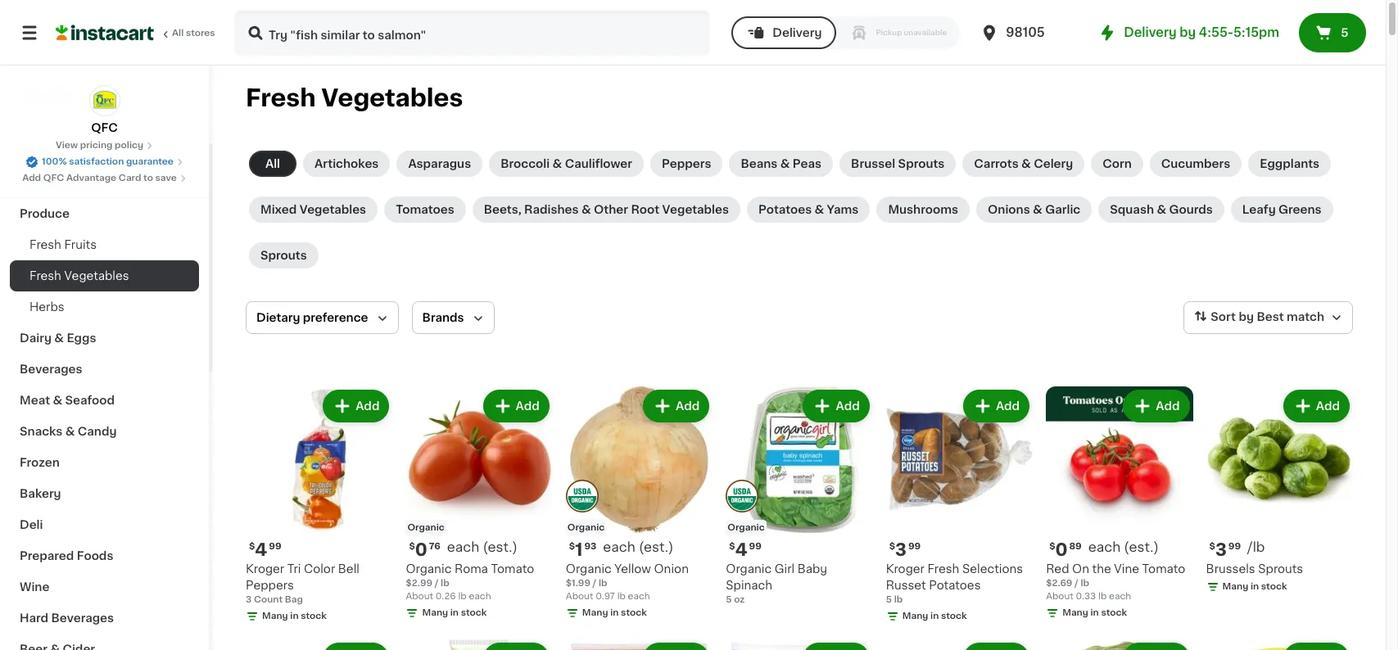 Task type: locate. For each thing, give the bounding box(es) containing it.
fresh vegetables
[[246, 86, 463, 110], [30, 270, 129, 282]]

1 vertical spatial beverages
[[51, 613, 114, 624]]

/ for 0
[[435, 580, 439, 589]]

each up roma
[[447, 541, 480, 554]]

roma
[[455, 564, 488, 576]]

produce
[[20, 208, 70, 220]]

organic up "$2.99"
[[406, 564, 452, 576]]

0 for red
[[1056, 542, 1068, 559]]

lb right 0.97
[[618, 593, 626, 602]]

each (est.) up "vine"
[[1089, 541, 1159, 554]]

0 horizontal spatial 3
[[246, 596, 252, 605]]

each down 'yellow'
[[628, 593, 651, 602]]

2 tomato from the left
[[1143, 564, 1186, 576]]

$ 4 99 up spinach
[[730, 542, 762, 559]]

& for onions & garlic
[[1034, 204, 1043, 216]]

2 $ 4 99 from the left
[[730, 542, 762, 559]]

3 about from the left
[[566, 593, 594, 602]]

kroger inside kroger fresh selections russet potatoes 5 lb
[[886, 564, 925, 576]]

1 horizontal spatial kroger
[[886, 564, 925, 576]]

& right meat
[[53, 395, 62, 406]]

qfc logo image
[[89, 85, 120, 116]]

1 horizontal spatial all
[[265, 158, 280, 170]]

each down "vine"
[[1110, 593, 1132, 602]]

hard beverages link
[[10, 603, 199, 634]]

delivery inside delivery button
[[773, 27, 822, 39]]

1 $ 4 99 from the left
[[249, 542, 282, 559]]

1 horizontal spatial peppers
[[662, 158, 712, 170]]

4 up count on the bottom left of page
[[255, 542, 267, 559]]

3 inside kroger tri color bell peppers 3 count bag
[[246, 596, 252, 605]]

1 / from the left
[[435, 580, 439, 589]]

each inside red on the vine tomato $2.69 / lb about 0.33 lb each
[[1110, 593, 1132, 602]]

brussels
[[1207, 564, 1256, 576]]

root
[[631, 204, 660, 216]]

2 horizontal spatial each (est.)
[[1089, 541, 1159, 554]]

organic up spinach
[[726, 564, 772, 576]]

by left the 4:55- at the top right of page
[[1180, 26, 1197, 39]]

potatoes & yams
[[759, 204, 859, 216]]

3 (est.) from the left
[[639, 541, 674, 554]]

None search field
[[234, 10, 711, 56]]

red on the vine tomato $2.69 / lb about 0.33 lb each
[[1047, 564, 1186, 602]]

2 horizontal spatial about
[[1047, 593, 1074, 602]]

1 vertical spatial sprouts
[[261, 250, 307, 261]]

thanksgiving
[[20, 177, 98, 188]]

3 left count on the bottom left of page
[[246, 596, 252, 605]]

about inside organic yellow onion $1.99 / lb about 0.97 lb each
[[566, 593, 594, 602]]

99 up kroger tri color bell peppers 3 count bag
[[269, 543, 282, 552]]

prepared foods
[[20, 551, 113, 562]]

add for kroger fresh selections russet potatoes
[[996, 401, 1020, 412]]

0 horizontal spatial peppers
[[246, 581, 294, 592]]

1 tomato from the left
[[491, 564, 535, 576]]

0 vertical spatial potatoes
[[759, 204, 812, 216]]

all stores link
[[56, 10, 216, 56]]

cucumbers link
[[1150, 151, 1243, 177]]

$ up red
[[1050, 543, 1056, 552]]

0 vertical spatial by
[[1180, 26, 1197, 39]]

0.33
[[1076, 593, 1097, 602]]

lb right 0.33
[[1099, 593, 1107, 602]]

& for snacks & candy
[[65, 426, 75, 438]]

lb up 0.97
[[599, 580, 608, 589]]

99 left /lb
[[1229, 543, 1242, 552]]

1 horizontal spatial fresh vegetables
[[246, 86, 463, 110]]

1 horizontal spatial potatoes
[[930, 581, 981, 592]]

99 inside $ 3 99 /lb
[[1229, 543, 1242, 552]]

(est.) for tomato
[[483, 541, 518, 554]]

1 each (est.) from the left
[[447, 541, 518, 554]]

all link
[[249, 151, 297, 177]]

7 $ from the left
[[1210, 543, 1216, 552]]

organic up 76
[[408, 524, 445, 533]]

0 vertical spatial all
[[172, 29, 184, 38]]

many in stock down 0.33
[[1063, 609, 1128, 618]]

0 horizontal spatial $ 4 99
[[249, 542, 282, 559]]

0 horizontal spatial about
[[406, 593, 433, 602]]

4 $ from the left
[[1050, 543, 1056, 552]]

tri
[[287, 564, 301, 576]]

fruits
[[64, 239, 97, 251]]

(est.) inside $1.93 each (estimated) element
[[639, 541, 674, 554]]

99 for kroger tri color bell peppers
[[269, 543, 282, 552]]

all
[[172, 29, 184, 38], [265, 158, 280, 170]]

potatoes down beans & peas link
[[759, 204, 812, 216]]

stock down organic yellow onion $1.99 / lb about 0.97 lb each
[[621, 609, 647, 618]]

dairy
[[20, 333, 52, 344]]

meat & seafood link
[[10, 385, 199, 416]]

1 0 from the left
[[415, 542, 428, 559]]

5:15pm
[[1234, 26, 1280, 39]]

policy
[[115, 141, 144, 150]]

& left celery
[[1022, 158, 1032, 170]]

1 horizontal spatial 4
[[736, 542, 748, 559]]

about down $2.69
[[1047, 593, 1074, 602]]

0 horizontal spatial qfc
[[43, 174, 64, 183]]

1 vertical spatial all
[[265, 158, 280, 170]]

1 horizontal spatial (est.)
[[639, 541, 674, 554]]

1 about from the left
[[406, 593, 433, 602]]

all for all stores
[[172, 29, 184, 38]]

wine
[[20, 582, 49, 593]]

lb up 0.33
[[1081, 580, 1090, 589]]

5 inside kroger fresh selections russet potatoes 5 lb
[[886, 596, 892, 605]]

corn
[[1103, 158, 1132, 170]]

sprouts down mixed on the top
[[261, 250, 307, 261]]

organic girl baby spinach 5 oz
[[726, 564, 828, 605]]

beverages down wine link
[[51, 613, 114, 624]]

0 left the 89
[[1056, 542, 1068, 559]]

5 inside button
[[1342, 27, 1349, 39]]

0.26
[[436, 593, 456, 602]]

many down 0.97
[[583, 609, 609, 618]]

$2.69
[[1047, 580, 1073, 589]]

broccoli & cauliflower link
[[489, 151, 644, 177]]

2 add button from the left
[[485, 392, 548, 421]]

0 horizontal spatial by
[[1180, 26, 1197, 39]]

99 up spinach
[[749, 543, 762, 552]]

delivery button
[[732, 16, 837, 49]]

add button inside product group
[[645, 392, 708, 421]]

brands button
[[412, 302, 495, 334]]

/ inside organic roma tomato $2.99 / lb about 0.26 lb each
[[435, 580, 439, 589]]

100% satisfaction guarantee button
[[25, 152, 183, 169]]

3 99 from the left
[[909, 543, 921, 552]]

0 horizontal spatial 5
[[726, 596, 732, 605]]

$ left 76
[[409, 543, 415, 552]]

tomatoes
[[396, 204, 455, 216]]

by for sort
[[1239, 312, 1255, 323]]

about for 0
[[406, 593, 433, 602]]

yellow
[[615, 564, 651, 576]]

2 (est.) from the left
[[1125, 541, 1159, 554]]

kroger inside kroger tri color bell peppers 3 count bag
[[246, 564, 285, 576]]

potatoes
[[759, 204, 812, 216], [930, 581, 981, 592]]

1 vertical spatial peppers
[[246, 581, 294, 592]]

eggplants link
[[1249, 151, 1332, 177]]

kroger for 3
[[886, 564, 925, 576]]

1 99 from the left
[[269, 543, 282, 552]]

0 vertical spatial fresh vegetables
[[246, 86, 463, 110]]

each (est.) up roma
[[447, 541, 518, 554]]

1 vertical spatial qfc
[[43, 174, 64, 183]]

Best match Sort by field
[[1184, 302, 1354, 334]]

wine link
[[10, 572, 199, 603]]

3 up russet
[[896, 542, 907, 559]]

qfc inside qfc link
[[91, 122, 118, 134]]

2 horizontal spatial 3
[[1216, 542, 1227, 559]]

& left yams
[[815, 204, 825, 216]]

2 horizontal spatial (est.)
[[1125, 541, 1159, 554]]

0 horizontal spatial delivery
[[773, 27, 822, 39]]

0 inside $0.89 each (estimated) element
[[1056, 542, 1068, 559]]

add for kroger tri color bell peppers
[[356, 401, 380, 412]]

organic up 93
[[568, 524, 605, 533]]

/ right $1.99
[[593, 580, 597, 589]]

0 horizontal spatial kroger
[[246, 564, 285, 576]]

seafood
[[65, 395, 115, 406]]

onions & garlic link
[[977, 197, 1093, 223]]

& for carrots & celery
[[1022, 158, 1032, 170]]

delivery inside delivery by 4:55-5:15pm link
[[1125, 26, 1177, 39]]

4 add button from the left
[[805, 392, 868, 421]]

candy
[[78, 426, 117, 438]]

99 up russet
[[909, 543, 921, 552]]

stock
[[1262, 583, 1288, 592], [461, 609, 487, 618], [1102, 609, 1128, 618], [621, 609, 647, 618], [301, 613, 327, 622], [942, 613, 967, 622]]

&
[[553, 158, 562, 170], [781, 158, 790, 170], [1022, 158, 1032, 170], [582, 204, 591, 216], [815, 204, 825, 216], [1034, 204, 1043, 216], [1158, 204, 1167, 216], [54, 333, 64, 344], [53, 395, 62, 406], [65, 426, 75, 438]]

4
[[255, 542, 267, 559], [736, 542, 748, 559]]

all inside the all link
[[265, 158, 280, 170]]

& right broccoli
[[553, 158, 562, 170]]

each (est.) inside $1.93 each (estimated) element
[[603, 541, 674, 554]]

6 add button from the left
[[1125, 392, 1189, 421]]

1 horizontal spatial each (est.)
[[603, 541, 674, 554]]

(est.) up roma
[[483, 541, 518, 554]]

by inside delivery by 4:55-5:15pm link
[[1180, 26, 1197, 39]]

0 horizontal spatial sprouts
[[261, 250, 307, 261]]

7 add button from the left
[[1286, 392, 1349, 421]]

0 horizontal spatial (est.)
[[483, 541, 518, 554]]

98105
[[1007, 26, 1045, 39]]

$ up count on the bottom left of page
[[249, 543, 255, 552]]

1 horizontal spatial 0
[[1056, 542, 1068, 559]]

1 horizontal spatial $ 4 99
[[730, 542, 762, 559]]

again
[[83, 55, 115, 66]]

tomato inside red on the vine tomato $2.69 / lb about 0.33 lb each
[[1143, 564, 1186, 576]]

0 inside $0.76 each (estimated) element
[[415, 542, 428, 559]]

each (est.) up 'yellow'
[[603, 541, 674, 554]]

$1.99
[[566, 580, 591, 589]]

99 inside $ 3 99
[[909, 543, 921, 552]]

about inside organic roma tomato $2.99 / lb about 0.26 lb each
[[406, 593, 433, 602]]

& left eggs
[[54, 333, 64, 344]]

& left candy
[[65, 426, 75, 438]]

peppers
[[662, 158, 712, 170], [246, 581, 294, 592]]

$ 0 76
[[409, 542, 441, 559]]

in down 0.97
[[611, 609, 619, 618]]

bell
[[338, 564, 360, 576]]

3 add button from the left
[[645, 392, 708, 421]]

each down roma
[[469, 593, 491, 602]]

2 99 from the left
[[749, 543, 762, 552]]

each (est.) for onion
[[603, 541, 674, 554]]

all inside all stores link
[[172, 29, 184, 38]]

$0.76 each (estimated) element
[[406, 540, 553, 562]]

$ up the brussels
[[1210, 543, 1216, 552]]

98105 button
[[980, 10, 1079, 56]]

$3.99 per pound element
[[1207, 540, 1354, 562]]

add inside product group
[[676, 401, 700, 412]]

peppers left the beans
[[662, 158, 712, 170]]

1 4 from the left
[[255, 542, 267, 559]]

2 horizontal spatial 5
[[1342, 27, 1349, 39]]

0 horizontal spatial fresh vegetables
[[30, 270, 129, 282]]

potatoes down selections
[[930, 581, 981, 592]]

& left other
[[582, 204, 591, 216]]

3 up the brussels
[[1216, 542, 1227, 559]]

sprouts down "$3.99 per pound" element on the bottom of page
[[1259, 564, 1304, 576]]

fresh vegetables up artichokes link at left top
[[246, 86, 463, 110]]

kroger up russet
[[886, 564, 925, 576]]

/ up "0.26"
[[435, 580, 439, 589]]

2 / from the left
[[1075, 580, 1079, 589]]

each inside organic yellow onion $1.99 / lb about 0.97 lb each
[[628, 593, 651, 602]]

/lb
[[1248, 541, 1266, 554]]

1 horizontal spatial about
[[566, 593, 594, 602]]

5 add button from the left
[[965, 392, 1029, 421]]

1 horizontal spatial by
[[1239, 312, 1255, 323]]

many down count on the bottom left of page
[[262, 613, 288, 622]]

2 kroger from the left
[[886, 564, 925, 576]]

by right sort at the right top of the page
[[1239, 312, 1255, 323]]

3 / from the left
[[593, 580, 597, 589]]

organic inside organic roma tomato $2.99 / lb about 0.26 lb each
[[406, 564, 452, 576]]

fresh vegetables down fruits
[[30, 270, 129, 282]]

sprouts for brussels sprouts
[[1259, 564, 1304, 576]]

all for all
[[265, 158, 280, 170]]

$ left 93
[[569, 543, 575, 552]]

oz
[[734, 596, 745, 605]]

1 $ from the left
[[249, 543, 255, 552]]

each (est.) inside $0.89 each (estimated) element
[[1089, 541, 1159, 554]]

product group
[[246, 387, 393, 627], [406, 387, 553, 624], [566, 387, 713, 624], [726, 387, 873, 608], [886, 387, 1034, 627], [1047, 387, 1194, 624], [1207, 387, 1354, 598], [246, 640, 393, 651], [406, 640, 553, 651], [566, 640, 713, 651], [726, 640, 873, 651], [886, 640, 1034, 651], [1047, 640, 1194, 651], [1207, 640, 1354, 651]]

fresh up the herbs on the top left of the page
[[30, 270, 61, 282]]

many inside product group
[[583, 609, 609, 618]]

1 horizontal spatial 3
[[896, 542, 907, 559]]

$ up spinach
[[730, 543, 736, 552]]

in down the bag
[[290, 613, 299, 622]]

/
[[435, 580, 439, 589], [1075, 580, 1079, 589], [593, 580, 597, 589]]

& left garlic
[[1034, 204, 1043, 216]]

$ up russet
[[890, 543, 896, 552]]

1 horizontal spatial 5
[[886, 596, 892, 605]]

6 $ from the left
[[890, 543, 896, 552]]

(est.) up onion
[[639, 541, 674, 554]]

peppers up count on the bottom left of page
[[246, 581, 294, 592]]

0 horizontal spatial 0
[[415, 542, 428, 559]]

all up mixed on the top
[[265, 158, 280, 170]]

add button for brussels sprouts
[[1286, 392, 1349, 421]]

& left gourds
[[1158, 204, 1167, 216]]

3 each (est.) from the left
[[603, 541, 674, 554]]

2 0 from the left
[[1056, 542, 1068, 559]]

1 horizontal spatial sprouts
[[899, 158, 945, 170]]

qfc
[[91, 122, 118, 134], [43, 174, 64, 183]]

dietary preference button
[[246, 302, 399, 334]]

organic yellow onion $1.99 / lb about 0.97 lb each
[[566, 564, 689, 602]]

0 for organic
[[415, 542, 428, 559]]

0 vertical spatial peppers
[[662, 158, 712, 170]]

1 vertical spatial by
[[1239, 312, 1255, 323]]

lb inside kroger fresh selections russet potatoes 5 lb
[[895, 596, 903, 605]]

89
[[1070, 543, 1082, 552]]

1 horizontal spatial delivery
[[1125, 26, 1177, 39]]

fresh inside "link"
[[30, 239, 61, 251]]

(est.) inside $0.76 each (estimated) element
[[483, 541, 518, 554]]

(est.) inside $0.89 each (estimated) element
[[1125, 541, 1159, 554]]

beverages down dairy & eggs
[[20, 364, 82, 375]]

kroger left tri
[[246, 564, 285, 576]]

on
[[1073, 564, 1090, 576]]

each (est.) inside $0.76 each (estimated) element
[[447, 541, 518, 554]]

snacks & candy link
[[10, 416, 199, 447]]

1 kroger from the left
[[246, 564, 285, 576]]

0
[[415, 542, 428, 559], [1056, 542, 1068, 559]]

2 4 from the left
[[736, 542, 748, 559]]

artichokes link
[[303, 151, 390, 177]]

99 for organic girl baby spinach
[[749, 543, 762, 552]]

about inside red on the vine tomato $2.69 / lb about 0.33 lb each
[[1047, 593, 1074, 602]]

$ 4 99 up count on the bottom left of page
[[249, 542, 282, 559]]

$ inside $ 0 89
[[1050, 543, 1056, 552]]

tomatoes link
[[384, 197, 466, 223]]

by inside best match sort by 'field'
[[1239, 312, 1255, 323]]

delivery for delivery by 4:55-5:15pm
[[1125, 26, 1177, 39]]

add qfc advantage card to save
[[22, 174, 177, 183]]

5 $ from the left
[[569, 543, 575, 552]]

$ 3 99
[[890, 542, 921, 559]]

76
[[429, 543, 441, 552]]

0 horizontal spatial all
[[172, 29, 184, 38]]

organic up $1.99
[[566, 564, 612, 576]]

& for squash & gourds
[[1158, 204, 1167, 216]]

peppers link
[[651, 151, 723, 177]]

all stores
[[172, 29, 215, 38]]

2 each (est.) from the left
[[1089, 541, 1159, 554]]

2 about from the left
[[1047, 593, 1074, 602]]

1 horizontal spatial qfc
[[91, 122, 118, 134]]

(est.) up "vine"
[[1125, 541, 1159, 554]]

stock down brussels sprouts
[[1262, 583, 1288, 592]]

it
[[72, 55, 80, 66]]

brussel
[[852, 158, 896, 170]]

qfc down 100%
[[43, 174, 64, 183]]

vegetables up artichokes link at left top
[[322, 86, 463, 110]]

& for potatoes & yams
[[815, 204, 825, 216]]

1 horizontal spatial /
[[593, 580, 597, 589]]

4 99 from the left
[[1229, 543, 1242, 552]]

1 add button from the left
[[325, 392, 388, 421]]

0 horizontal spatial /
[[435, 580, 439, 589]]

carrots & celery link
[[963, 151, 1085, 177]]

1 vertical spatial potatoes
[[930, 581, 981, 592]]

many in stock down 0.97
[[583, 609, 647, 618]]

0 horizontal spatial 4
[[255, 542, 267, 559]]

fresh down produce
[[30, 239, 61, 251]]

2 vertical spatial sprouts
[[1259, 564, 1304, 576]]

add
[[22, 174, 41, 183], [356, 401, 380, 412], [516, 401, 540, 412], [676, 401, 700, 412], [836, 401, 860, 412], [996, 401, 1020, 412], [1157, 401, 1181, 412], [1317, 401, 1341, 412]]

3 inside $ 3 99 /lb
[[1216, 542, 1227, 559]]

/ inside organic yellow onion $1.99 / lb about 0.97 lb each
[[593, 580, 597, 589]]

sprouts up the mushrooms link
[[899, 158, 945, 170]]

0 horizontal spatial tomato
[[491, 564, 535, 576]]

beverages
[[20, 364, 82, 375], [51, 613, 114, 624]]

deli link
[[10, 510, 199, 541]]

1 (est.) from the left
[[483, 541, 518, 554]]

0 vertical spatial qfc
[[91, 122, 118, 134]]

0 vertical spatial sprouts
[[899, 158, 945, 170]]

2 $ from the left
[[409, 543, 415, 552]]

eggs
[[67, 333, 96, 344]]

sort
[[1211, 312, 1237, 323]]

fresh vegetables link
[[10, 261, 199, 292]]

about down $1.99
[[566, 593, 594, 602]]

/ down on
[[1075, 580, 1079, 589]]

2 horizontal spatial /
[[1075, 580, 1079, 589]]

1 horizontal spatial tomato
[[1143, 564, 1186, 576]]

frozen link
[[10, 447, 199, 479]]

organic inside organic girl baby spinach 5 oz
[[726, 564, 772, 576]]

2 horizontal spatial sprouts
[[1259, 564, 1304, 576]]

all left stores
[[172, 29, 184, 38]]

0 horizontal spatial each (est.)
[[447, 541, 518, 554]]

item badge image
[[566, 480, 599, 513]]

add button for organic yellow onion
[[645, 392, 708, 421]]

meat & seafood
[[20, 395, 115, 406]]

Search field
[[236, 11, 709, 54]]

0 horizontal spatial potatoes
[[759, 204, 812, 216]]

mushrooms
[[889, 204, 959, 216]]



Task type: describe. For each thing, give the bounding box(es) containing it.
lb up "0.26"
[[441, 580, 450, 589]]

fresh fruits link
[[10, 229, 199, 261]]

& for beans & peas
[[781, 158, 790, 170]]

vegetables up herbs link
[[64, 270, 129, 282]]

in down kroger fresh selections russet potatoes 5 lb
[[931, 613, 939, 622]]

fresh fruits
[[30, 239, 97, 251]]

carrots & celery
[[975, 158, 1074, 170]]

eggplants
[[1261, 158, 1320, 170]]

add for organic roma tomato
[[516, 401, 540, 412]]

instacart logo image
[[56, 23, 154, 43]]

tomato inside organic roma tomato $2.99 / lb about 0.26 lb each
[[491, 564, 535, 576]]

by for delivery
[[1180, 26, 1197, 39]]

lists
[[46, 88, 74, 99]]

save
[[155, 174, 177, 183]]

buy it again
[[46, 55, 115, 66]]

99 for kroger fresh selections russet potatoes
[[909, 543, 921, 552]]

brussel sprouts link
[[840, 151, 957, 177]]

1 vertical spatial fresh vegetables
[[30, 270, 129, 282]]

squash & gourds
[[1111, 204, 1214, 216]]

many down the brussels
[[1223, 583, 1249, 592]]

recipes link
[[10, 136, 199, 167]]

girl
[[775, 564, 795, 576]]

qfc link
[[89, 85, 120, 136]]

delivery by 4:55-5:15pm link
[[1098, 23, 1280, 43]]

potatoes inside kroger fresh selections russet potatoes 5 lb
[[930, 581, 981, 592]]

corn link
[[1092, 151, 1144, 177]]

beverages link
[[10, 354, 199, 385]]

gourds
[[1170, 204, 1214, 216]]

$ 3 99 /lb
[[1210, 541, 1266, 559]]

many down "0.26"
[[422, 609, 448, 618]]

(est.) for onion
[[639, 541, 674, 554]]

sprouts link
[[249, 243, 319, 269]]

service type group
[[732, 16, 961, 49]]

brands
[[423, 312, 464, 324]]

preference
[[303, 312, 368, 324]]

satisfaction
[[69, 157, 124, 166]]

in down 0.33
[[1091, 609, 1100, 618]]

vegetables down peppers link
[[663, 204, 729, 216]]

add button for kroger tri color bell peppers
[[325, 392, 388, 421]]

add for organic yellow onion
[[676, 401, 700, 412]]

stock down kroger fresh selections russet potatoes 5 lb
[[942, 613, 967, 622]]

many in stock down brussels sprouts
[[1223, 583, 1288, 592]]

$ inside $ 1 93
[[569, 543, 575, 552]]

beans
[[741, 158, 778, 170]]

bakery link
[[10, 479, 199, 510]]

bag
[[285, 596, 303, 605]]

add button for red on the vine tomato
[[1125, 392, 1189, 421]]

0 vertical spatial beverages
[[20, 364, 82, 375]]

beans & peas link
[[730, 151, 834, 177]]

about for 1
[[566, 593, 594, 602]]

lists link
[[10, 77, 199, 110]]

product group containing 1
[[566, 387, 713, 624]]

$ 4 99 for organic girl baby spinach
[[730, 542, 762, 559]]

qfc inside add qfc advantage card to save link
[[43, 174, 64, 183]]

$1.93 each (estimated) element
[[566, 540, 713, 562]]

vegetables down artichokes
[[300, 204, 366, 216]]

add for brussels sprouts
[[1317, 401, 1341, 412]]

in down "0.26"
[[451, 609, 459, 618]]

red
[[1047, 564, 1070, 576]]

organic roma tomato $2.99 / lb about 0.26 lb each
[[406, 564, 535, 602]]

/ inside red on the vine tomato $2.69 / lb about 0.33 lb each
[[1075, 580, 1079, 589]]

squash
[[1111, 204, 1155, 216]]

$0.89 each (estimated) element
[[1047, 540, 1194, 562]]

& for broccoli & cauliflower
[[553, 158, 562, 170]]

beets, radishes & other root vegetables
[[484, 204, 729, 216]]

stores
[[186, 29, 215, 38]]

many in stock down the bag
[[262, 613, 327, 622]]

dietary preference
[[257, 312, 368, 324]]

4:55-
[[1200, 26, 1234, 39]]

advantage
[[66, 174, 117, 183]]

many down russet
[[903, 613, 929, 622]]

in down brussels sprouts
[[1251, 583, 1260, 592]]

buy it again link
[[10, 44, 199, 77]]

/ for 1
[[593, 580, 597, 589]]

peppers inside kroger tri color bell peppers 3 count bag
[[246, 581, 294, 592]]

many down 0.33
[[1063, 609, 1089, 618]]

beets,
[[484, 204, 522, 216]]

mixed vegetables
[[261, 204, 366, 216]]

kroger tri color bell peppers 3 count bag
[[246, 564, 360, 605]]

in inside product group
[[611, 609, 619, 618]]

sort by
[[1211, 312, 1255, 323]]

brussel sprouts
[[852, 158, 945, 170]]

prepared foods link
[[10, 541, 199, 572]]

add button for organic girl baby spinach
[[805, 392, 868, 421]]

(est.) for the
[[1125, 541, 1159, 554]]

each up 'yellow'
[[603, 541, 636, 554]]

dairy & eggs
[[20, 333, 96, 344]]

many in stock down "0.26"
[[422, 609, 487, 618]]

$ 4 99 for kroger tri color bell peppers
[[249, 542, 282, 559]]

add for red on the vine tomato
[[1157, 401, 1181, 412]]

mixed
[[261, 204, 297, 216]]

4 for organic girl baby spinach
[[736, 542, 748, 559]]

spinach
[[726, 581, 773, 592]]

asparagus link
[[397, 151, 483, 177]]

5 inside organic girl baby spinach 5 oz
[[726, 596, 732, 605]]

kroger fresh selections russet potatoes 5 lb
[[886, 564, 1024, 605]]

carrots
[[975, 158, 1019, 170]]

deli
[[20, 520, 43, 531]]

squash & gourds link
[[1099, 197, 1225, 223]]

vine
[[1115, 564, 1140, 576]]

add button for kroger fresh selections russet potatoes
[[965, 392, 1029, 421]]

add qfc advantage card to save link
[[22, 172, 187, 185]]

5 button
[[1300, 13, 1367, 52]]

best
[[1257, 312, 1285, 323]]

3 $ from the left
[[730, 543, 736, 552]]

$ inside $ 3 99
[[890, 543, 896, 552]]

fresh inside kroger fresh selections russet potatoes 5 lb
[[928, 564, 960, 576]]

many in stock down kroger fresh selections russet potatoes 5 lb
[[903, 613, 967, 622]]

organic inside organic yellow onion $1.99 / lb about 0.97 lb each
[[566, 564, 612, 576]]

lb right "0.26"
[[458, 593, 467, 602]]

onions & garlic
[[988, 204, 1081, 216]]

russet
[[886, 581, 927, 592]]

stock down red on the vine tomato $2.69 / lb about 0.33 lb each at the bottom right of page
[[1102, 609, 1128, 618]]

foods
[[77, 551, 113, 562]]

add button for organic roma tomato
[[485, 392, 548, 421]]

stock down organic roma tomato $2.99 / lb about 0.26 lb each
[[461, 609, 487, 618]]

& for meat & seafood
[[53, 395, 62, 406]]

cauliflower
[[565, 158, 633, 170]]

dietary
[[257, 312, 300, 324]]

3 for $ 3 99 /lb
[[1216, 542, 1227, 559]]

each (est.) for the
[[1089, 541, 1159, 554]]

& for dairy & eggs
[[54, 333, 64, 344]]

each (est.) for tomato
[[447, 541, 518, 554]]

add for organic girl baby spinach
[[836, 401, 860, 412]]

$ 0 89
[[1050, 542, 1082, 559]]

view pricing policy
[[56, 141, 144, 150]]

$ inside $ 3 99 /lb
[[1210, 543, 1216, 552]]

card
[[119, 174, 141, 183]]

snacks & candy
[[20, 426, 117, 438]]

view
[[56, 141, 78, 150]]

garlic
[[1046, 204, 1081, 216]]

meat
[[20, 395, 50, 406]]

3 for $ 3 99
[[896, 542, 907, 559]]

sprouts for brussel sprouts
[[899, 158, 945, 170]]

yams
[[827, 204, 859, 216]]

organic down item badge image
[[728, 524, 765, 533]]

pricing
[[80, 141, 113, 150]]

$ inside $ 0 76
[[409, 543, 415, 552]]

buy
[[46, 55, 69, 66]]

fresh up the all link
[[246, 86, 316, 110]]

delivery for delivery
[[773, 27, 822, 39]]

leafy
[[1243, 204, 1277, 216]]

stock down the bag
[[301, 613, 327, 622]]

count
[[254, 596, 283, 605]]

kroger for 4
[[246, 564, 285, 576]]

each inside organic roma tomato $2.99 / lb about 0.26 lb each
[[469, 593, 491, 602]]

delivery by 4:55-5:15pm
[[1125, 26, 1280, 39]]

item badge image
[[726, 480, 759, 513]]

peas
[[793, 158, 822, 170]]

4 for kroger tri color bell peppers
[[255, 542, 267, 559]]

onion
[[654, 564, 689, 576]]

each up the at bottom
[[1089, 541, 1121, 554]]



Task type: vqa. For each thing, say whether or not it's contained in the screenshot.
select account in the app or hi, [your name] on the website select your account settings select addresses
no



